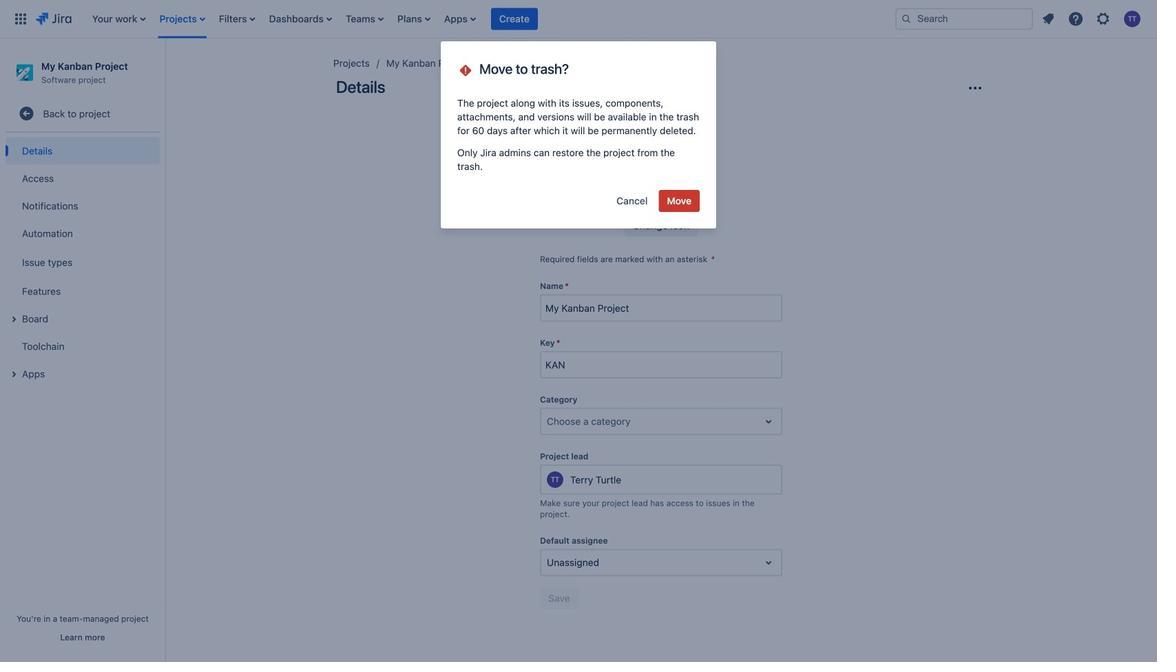 Task type: describe. For each thing, give the bounding box(es) containing it.
open image
[[761, 414, 777, 430]]

open image
[[761, 555, 777, 572]]

8 list item from the left
[[491, 0, 538, 38]]

3 list item from the left
[[215, 0, 259, 38]]

primary element
[[8, 0, 885, 38]]

danger image
[[457, 59, 474, 79]]

1 list item from the left
[[88, 0, 150, 38]]

Search field
[[896, 8, 1033, 30]]

4 list item from the left
[[265, 0, 336, 38]]

1 horizontal spatial list
[[1036, 7, 1149, 31]]



Task type: locate. For each thing, give the bounding box(es) containing it.
1 horizontal spatial group
[[608, 190, 700, 212]]

search image
[[901, 13, 912, 24]]

project avatar image
[[617, 116, 706, 204]]

group inside sidebar element
[[6, 133, 160, 392]]

7 list item from the left
[[440, 0, 480, 38]]

0 horizontal spatial group
[[6, 133, 160, 392]]

sidebar element
[[0, 39, 165, 663]]

jira image
[[36, 11, 71, 27], [36, 11, 71, 27]]

banner
[[0, 0, 1157, 39]]

None search field
[[896, 8, 1033, 30]]

group
[[6, 133, 160, 392], [608, 190, 700, 212]]

6 list item from the left
[[393, 0, 435, 38]]

dialog
[[441, 41, 717, 229]]

0 horizontal spatial list
[[85, 0, 885, 38]]

list item
[[88, 0, 150, 38], [155, 0, 209, 38], [215, 0, 259, 38], [265, 0, 336, 38], [342, 0, 388, 38], [393, 0, 435, 38], [440, 0, 480, 38], [491, 0, 538, 38]]

None field
[[542, 296, 781, 321], [542, 353, 781, 378], [542, 296, 781, 321], [542, 353, 781, 378]]

5 list item from the left
[[342, 0, 388, 38]]

2 list item from the left
[[155, 0, 209, 38]]

list
[[85, 0, 885, 38], [1036, 7, 1149, 31]]



Task type: vqa. For each thing, say whether or not it's contained in the screenshot.
second 'Turtle'
no



